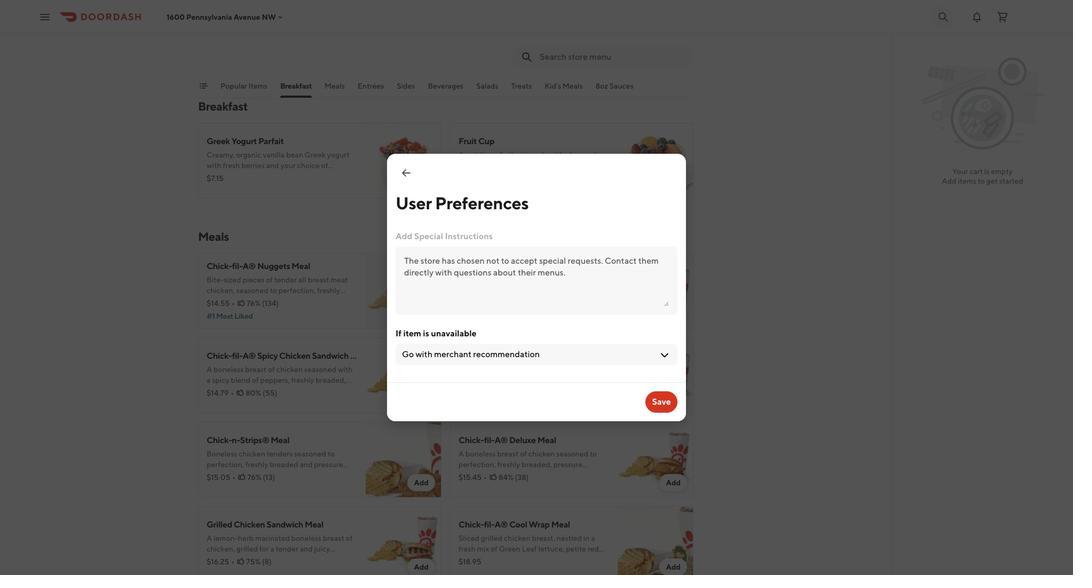 Task type: vqa. For each thing, say whether or not it's contained in the screenshot.
$12.74
no



Task type: locate. For each thing, give the bounding box(es) containing it.
spicy down unavailable
[[459, 351, 479, 361]]

liked for #3 most liked
[[488, 312, 506, 320]]

0 horizontal spatial most
[[216, 312, 233, 320]]

freshly inside 'chick-n-strips® meal boneless chicken tenders seasoned to perfection, freshly breaded and pressure cooked in 100% refined peanut oil.'
[[246, 460, 268, 469]]

freshly inside chick-fil-a® sandwich meal a boneless breast of chicken seasoned to perfection, freshly breaded, pressure cooked in 100% refined peanut oil.
[[498, 286, 520, 295]]

seasoned
[[546, 20, 578, 29], [557, 276, 589, 284], [294, 450, 326, 458]]

in
[[486, 42, 492, 50], [486, 297, 492, 306], [233, 471, 240, 480]]

grilled chicken sandwich meal
[[207, 520, 324, 530]]

0 vertical spatial 100%
[[493, 42, 513, 50]]

0 vertical spatial refined
[[514, 42, 538, 50]]

0 horizontal spatial breaded
[[270, 460, 298, 469]]

1 horizontal spatial chick-fil-a® deluxe meal
[[459, 435, 556, 445]]

your
[[953, 167, 969, 176]]

• up #1 most liked
[[232, 299, 235, 308]]

1 vertical spatial chick-fil-a® deluxe meal
[[459, 435, 556, 445]]

and inside the 'boneless chicken tenders seasoned to perfection, freshly breaded and pressure cooked in 100% refined peanut oil.'
[[552, 31, 565, 40]]

(8)
[[262, 558, 272, 566]]

boneless inside the 'boneless chicken tenders seasoned to perfection, freshly breaded and pressure cooked in 100% refined peanut oil.'
[[459, 20, 489, 29]]

a® left nuggets
[[243, 261, 256, 271]]

1 horizontal spatial of
[[520, 276, 527, 284]]

nuggets
[[257, 261, 290, 271]]

1 horizontal spatial is
[[985, 167, 990, 176]]

0 vertical spatial oil.
[[566, 42, 575, 50]]

1 horizontal spatial chick-fil-a® deluxe meal image
[[618, 422, 694, 498]]

• right $14.79
[[231, 389, 234, 397]]

1 horizontal spatial deluxe
[[510, 435, 536, 445]]

0 horizontal spatial deluxe
[[257, 6, 284, 16]]

0 vertical spatial pressure
[[566, 31, 595, 40]]

refined down breaded,
[[514, 297, 538, 306]]

0 items, open order cart image
[[997, 10, 1010, 23]]

breakfast
[[280, 82, 312, 90], [198, 99, 248, 113]]

76% for chick-fil-a® nuggets meal
[[247, 299, 261, 308]]

1 vertical spatial freshly
[[498, 286, 520, 295]]

0 vertical spatial and
[[552, 31, 565, 40]]

deluxe for leftmost chick-fil-a® deluxe meal image
[[257, 6, 284, 16]]

2 vertical spatial refined
[[262, 471, 286, 480]]

0 vertical spatial freshly
[[498, 31, 520, 40]]

a® left cool
[[495, 520, 508, 530]]

and inside greek yogurt parfait creamy, organic vanilla bean greek yogurt with fresh berries and your choice of toppings.
[[266, 161, 279, 170]]

chick-n-strips® meal image
[[618, 0, 694, 68], [366, 422, 442, 498]]

0 vertical spatial greek
[[207, 136, 230, 146]]

freshly down strips®
[[246, 460, 268, 469]]

treats button
[[511, 81, 532, 98]]

2 vertical spatial 100%
[[241, 471, 260, 480]]

pressure inside 'chick-n-strips® meal boneless chicken tenders seasoned to perfection, freshly breaded and pressure cooked in 100% refined peanut oil.'
[[314, 460, 343, 469]]

2 vertical spatial 76%
[[247, 473, 261, 482]]

a® for 'chick-fil-a® nuggets meal' image
[[243, 261, 256, 271]]

0 horizontal spatial chick-fil-a® deluxe meal
[[207, 6, 304, 16]]

fruit
[[459, 136, 477, 146]]

2 vertical spatial chicken
[[239, 450, 265, 458]]

• right the $15.45
[[484, 473, 487, 482]]

fil- down #1 most liked
[[232, 351, 243, 361]]

liked right '#3'
[[488, 312, 506, 320]]

greek
[[207, 136, 230, 146], [305, 151, 326, 159]]

cool
[[510, 520, 527, 530]]

salads button
[[477, 81, 499, 98]]

is inside your cart is empty add items to get started
[[985, 167, 990, 176]]

popular items button
[[221, 81, 268, 98]]

your
[[281, 161, 296, 170]]

is for cart
[[985, 167, 990, 176]]

cooked
[[459, 42, 484, 50], [459, 297, 484, 306], [207, 471, 232, 480]]

1 vertical spatial breaded
[[270, 460, 298, 469]]

1 vertical spatial perfection,
[[459, 286, 496, 295]]

beverages button
[[428, 81, 464, 98]]

popular items
[[221, 82, 268, 90]]

in inside 'chick-n-strips® meal boneless chicken tenders seasoned to perfection, freshly breaded and pressure cooked in 100% refined peanut oil.'
[[233, 471, 240, 480]]

add for chick-n-strips® meal
[[414, 479, 429, 487]]

avenue
[[234, 13, 260, 21]]

add for chick-fil-a® deluxe meal
[[666, 479, 681, 487]]

liked down 76% (134)
[[235, 312, 253, 320]]

chick- inside chick-fil-a® sandwich meal a boneless breast of chicken seasoned to perfection, freshly breaded, pressure cooked in 100% refined peanut oil.
[[459, 261, 484, 271]]

0 vertical spatial 76% (13)
[[500, 44, 527, 52]]

of inside chick-fil-a® sandwich meal a boneless breast of chicken seasoned to perfection, freshly breaded, pressure cooked in 100% refined peanut oil.
[[520, 276, 527, 284]]

0 vertical spatial peanut
[[540, 42, 564, 50]]

most
[[216, 312, 233, 320], [470, 312, 487, 320]]

seasoned inside 'chick-n-strips® meal boneless chicken tenders seasoned to perfection, freshly breaded and pressure cooked in 100% refined peanut oil.'
[[294, 450, 326, 458]]

2 vertical spatial freshly
[[246, 460, 268, 469]]

tenders
[[519, 20, 545, 29], [267, 450, 293, 458]]

to
[[580, 20, 587, 29], [978, 177, 985, 185], [590, 276, 597, 284], [328, 450, 335, 458]]

• right $15.05
[[233, 473, 236, 482]]

0 vertical spatial deluxe
[[257, 6, 284, 16]]

1 vertical spatial peanut
[[540, 297, 564, 306]]

freshly inside the 'boneless chicken tenders seasoned to perfection, freshly breaded and pressure cooked in 100% refined peanut oil.'
[[498, 31, 520, 40]]

breakfast down popular
[[198, 99, 248, 113]]

#3
[[459, 312, 468, 320]]

$15.45 •
[[459, 473, 487, 482]]

1 vertical spatial in
[[486, 297, 492, 306]]

fruit cup
[[459, 136, 495, 146]]

add inside your cart is empty add items to get started
[[942, 177, 957, 185]]

beverages
[[428, 82, 464, 90]]

in up #3 most liked
[[486, 297, 492, 306]]

add for chick-fil-a® nuggets meal
[[414, 310, 429, 318]]

meal
[[286, 6, 304, 16], [292, 261, 310, 271], [548, 261, 566, 271], [350, 351, 369, 361], [580, 351, 599, 361], [271, 435, 290, 445], [538, 435, 556, 445], [305, 520, 324, 530], [552, 520, 570, 530]]

add button for spicy chicken sandwich deluxe meal
[[660, 390, 687, 407]]

perfection,
[[459, 31, 496, 40], [459, 286, 496, 295], [207, 460, 244, 469]]

0 horizontal spatial spicy
[[257, 351, 278, 361]]

fil- left nuggets
[[232, 261, 243, 271]]

76% left (134)
[[247, 299, 261, 308]]

oil. inside the 'boneless chicken tenders seasoned to perfection, freshly breaded and pressure cooked in 100% refined peanut oil.'
[[566, 42, 575, 50]]

in inside chick-fil-a® sandwich meal a boneless breast of chicken seasoned to perfection, freshly breaded, pressure cooked in 100% refined peanut oil.
[[486, 297, 492, 306]]

1 horizontal spatial chicken
[[491, 20, 518, 29]]

0 vertical spatial chick-fil-a® deluxe meal
[[207, 6, 304, 16]]

76% right $15.05 •
[[247, 473, 261, 482]]

76% (13)
[[500, 44, 527, 52], [247, 473, 275, 482]]

perfection, up salads
[[459, 31, 496, 40]]

bean
[[286, 151, 303, 159]]

1 vertical spatial deluxe
[[552, 351, 578, 361]]

• right $16.25
[[231, 558, 235, 566]]

1 horizontal spatial most
[[470, 312, 487, 320]]

chick-fil-a® cool wrap meal
[[459, 520, 570, 530]]

a® up breast
[[495, 261, 508, 271]]

•
[[232, 299, 235, 308], [231, 389, 234, 397], [233, 473, 236, 482], [484, 473, 487, 482], [231, 558, 235, 566]]

0 vertical spatial boneless
[[459, 20, 489, 29]]

boneless inside 'chick-n-strips® meal boneless chicken tenders seasoned to perfection, freshly breaded and pressure cooked in 100% refined peanut oil.'
[[207, 450, 237, 458]]

cooked up grilled
[[207, 471, 232, 480]]

greek up choice
[[305, 151, 326, 159]]

chicken inside the 'boneless chicken tenders seasoned to perfection, freshly breaded and pressure cooked in 100% refined peanut oil.'
[[491, 20, 518, 29]]

a®
[[243, 6, 256, 16], [243, 261, 256, 271], [495, 261, 508, 271], [243, 351, 256, 361], [495, 435, 508, 445], [495, 520, 508, 530]]

0 vertical spatial 76%
[[500, 44, 514, 52]]

to inside the 'boneless chicken tenders seasoned to perfection, freshly breaded and pressure cooked in 100% refined peanut oil.'
[[580, 20, 587, 29]]

75%
[[246, 558, 261, 566]]

0 vertical spatial in
[[486, 42, 492, 50]]

1 horizontal spatial chick-n-strips® meal image
[[618, 0, 694, 68]]

76% (13) up the treats
[[500, 44, 527, 52]]

perfection, down the boneless
[[459, 286, 496, 295]]

spicy up '(55)'
[[257, 351, 278, 361]]

add inside user preferences 'dialog'
[[396, 231, 413, 241]]

perfection, inside chick-fil-a® sandwich meal a boneless breast of chicken seasoned to perfection, freshly breaded, pressure cooked in 100% refined peanut oil.
[[459, 286, 496, 295]]

items
[[249, 82, 268, 90]]

2 vertical spatial peanut
[[288, 471, 312, 480]]

1 vertical spatial 100%
[[493, 297, 513, 306]]

meal inside 'chick-n-strips® meal boneless chicken tenders seasoned to perfection, freshly breaded and pressure cooked in 100% refined peanut oil.'
[[271, 435, 290, 445]]

refined inside the 'boneless chicken tenders seasoned to perfection, freshly breaded and pressure cooked in 100% refined peanut oil.'
[[514, 42, 538, 50]]

1 horizontal spatial greek
[[305, 151, 326, 159]]

2 most from the left
[[470, 312, 487, 320]]

100%
[[493, 42, 513, 50], [493, 297, 513, 306], [241, 471, 260, 480]]

yogurt
[[231, 136, 257, 146]]

fil-
[[232, 6, 243, 16], [232, 261, 243, 271], [484, 261, 495, 271], [232, 351, 243, 361], [484, 435, 495, 445], [484, 520, 495, 530]]

to inside chick-fil-a® sandwich meal a boneless breast of chicken seasoned to perfection, freshly breaded, pressure cooked in 100% refined peanut oil.
[[590, 276, 597, 284]]

special
[[414, 231, 443, 241]]

0 vertical spatial of
[[321, 161, 328, 170]]

chick-fil-a® spicy chicken sandwich meal image
[[366, 338, 442, 413]]

pressure inside chick-fil-a® sandwich meal a boneless breast of chicken seasoned to perfection, freshly breaded, pressure cooked in 100% refined peanut oil.
[[554, 286, 583, 295]]

• for chick-fil-a® deluxe meal
[[484, 473, 487, 482]]

chick-fil-a® deluxe meal image
[[366, 0, 442, 68], [618, 422, 694, 498]]

most for #3
[[470, 312, 487, 320]]

0 vertical spatial cooked
[[459, 42, 484, 50]]

• for grilled chicken sandwich meal
[[231, 558, 235, 566]]

100% inside 'chick-n-strips® meal boneless chicken tenders seasoned to perfection, freshly breaded and pressure cooked in 100% refined peanut oil.'
[[241, 471, 260, 480]]

1 most from the left
[[216, 312, 233, 320]]

1 vertical spatial chicken
[[529, 276, 555, 284]]

refined
[[514, 42, 538, 50], [514, 297, 538, 306], [262, 471, 286, 480]]

80% (55)
[[246, 389, 277, 397]]

1 liked from the left
[[235, 312, 253, 320]]

cooked up salads
[[459, 42, 484, 50]]

add button for chick-fil-a® cool wrap meal
[[660, 559, 687, 575]]

in right $15.05
[[233, 471, 240, 480]]

$7.15
[[207, 174, 224, 183]]

(13) up the treats
[[515, 44, 527, 52]]

in up salads
[[486, 42, 492, 50]]

most right '#3'
[[470, 312, 487, 320]]

to inside 'chick-n-strips® meal boneless chicken tenders seasoned to perfection, freshly breaded and pressure cooked in 100% refined peanut oil.'
[[328, 450, 335, 458]]

(38)
[[515, 473, 529, 482]]

fruit cup image
[[618, 123, 694, 199]]

1 horizontal spatial spicy
[[459, 351, 479, 361]]

1 vertical spatial 76%
[[247, 299, 261, 308]]

deluxe
[[257, 6, 284, 16], [552, 351, 578, 361], [510, 435, 536, 445]]

instructions
[[445, 231, 493, 241]]

0 horizontal spatial liked
[[235, 312, 253, 320]]

1 vertical spatial and
[[266, 161, 279, 170]]

2 vertical spatial cooked
[[207, 471, 232, 480]]

a® up 84%
[[495, 435, 508, 445]]

0 horizontal spatial 76% (13)
[[247, 473, 275, 482]]

• for chick-fil-a® nuggets meal
[[232, 299, 235, 308]]

cooked up '#3'
[[459, 297, 484, 306]]

1 vertical spatial pressure
[[554, 286, 583, 295]]

1600 pennsylvania avenue nw
[[167, 13, 276, 21]]

deluxe for spicy chicken sandwich deluxe meal image at the bottom
[[552, 351, 578, 361]]

meals
[[325, 82, 345, 90], [563, 82, 583, 90], [198, 230, 229, 244]]

pressure
[[566, 31, 595, 40], [554, 286, 583, 295], [314, 460, 343, 469]]

0 vertical spatial perfection,
[[459, 31, 496, 40]]

a® inside chick-fil-a® sandwich meal a boneless breast of chicken seasoned to perfection, freshly breaded, pressure cooked in 100% refined peanut oil.
[[495, 261, 508, 271]]

most down $14.55 •
[[216, 312, 233, 320]]

fil- up the boneless
[[484, 261, 495, 271]]

toppings.
[[207, 172, 238, 181]]

0 horizontal spatial of
[[321, 161, 328, 170]]

and
[[552, 31, 565, 40], [266, 161, 279, 170], [300, 460, 313, 469]]

is right item
[[423, 329, 429, 339]]

liked
[[235, 312, 253, 320], [488, 312, 506, 320]]

chick- up $18.95
[[459, 520, 484, 530]]

1 vertical spatial chick-n-strips® meal image
[[366, 422, 442, 498]]

sides button
[[397, 81, 415, 98]]

and inside 'chick-n-strips® meal boneless chicken tenders seasoned to perfection, freshly breaded and pressure cooked in 100% refined peanut oil.'
[[300, 460, 313, 469]]

0 horizontal spatial boneless
[[207, 450, 237, 458]]

0 vertical spatial breaded
[[522, 31, 551, 40]]

2 horizontal spatial meals
[[563, 82, 583, 90]]

0 vertical spatial seasoned
[[546, 20, 578, 29]]

1 vertical spatial oil.
[[566, 297, 575, 306]]

spicy
[[257, 351, 278, 361], [459, 351, 479, 361]]

0 horizontal spatial breakfast
[[198, 99, 248, 113]]

0 vertical spatial is
[[985, 167, 990, 176]]

1 horizontal spatial and
[[300, 460, 313, 469]]

chick-n-strips® meal boneless chicken tenders seasoned to perfection, freshly breaded and pressure cooked in 100% refined peanut oil.
[[207, 435, 343, 480]]

perfection, up $15.05 •
[[207, 460, 244, 469]]

chick- up the boneless
[[459, 261, 484, 271]]

76% up the treats
[[500, 44, 514, 52]]

started
[[1000, 177, 1024, 185]]

and for strips®
[[300, 460, 313, 469]]

2 horizontal spatial and
[[552, 31, 565, 40]]

is
[[985, 167, 990, 176], [423, 329, 429, 339]]

refined up the treats
[[514, 42, 538, 50]]

is inside user preferences 'dialog'
[[423, 329, 429, 339]]

0 vertical spatial (13)
[[515, 44, 527, 52]]

$14.79 •
[[207, 389, 234, 397]]

2 horizontal spatial chicken
[[529, 276, 555, 284]]

user preferences
[[396, 193, 529, 213]]

1600
[[167, 13, 185, 21]]

2 horizontal spatial chicken
[[481, 351, 512, 361]]

in inside the 'boneless chicken tenders seasoned to perfection, freshly breaded and pressure cooked in 100% refined peanut oil.'
[[486, 42, 492, 50]]

1 horizontal spatial tenders
[[519, 20, 545, 29]]

freshly up the treats
[[498, 31, 520, 40]]

1 horizontal spatial liked
[[488, 312, 506, 320]]

1 vertical spatial boneless
[[207, 450, 237, 458]]

1 vertical spatial (13)
[[263, 473, 275, 482]]

a® up 80%
[[243, 351, 256, 361]]

fil- inside chick-fil-a® sandwich meal a boneless breast of chicken seasoned to perfection, freshly breaded, pressure cooked in 100% refined peanut oil.
[[484, 261, 495, 271]]

a® left "nw"
[[243, 6, 256, 16]]

0 vertical spatial chick-fil-a® deluxe meal image
[[366, 0, 442, 68]]

chick-fil-a® deluxe meal for leftmost chick-fil-a® deluxe meal image
[[207, 6, 304, 16]]

breaded
[[522, 31, 551, 40], [270, 460, 298, 469]]

boneless
[[459, 20, 489, 29], [207, 450, 237, 458]]

1 vertical spatial refined
[[514, 297, 538, 306]]

a® for the chick-fil-a® spicy chicken sandwich meal image
[[243, 351, 256, 361]]

100% up salads
[[493, 42, 513, 50]]

Item Search search field
[[540, 51, 685, 63]]

0 horizontal spatial chick-n-strips® meal image
[[366, 422, 442, 498]]

greek up the creamy,
[[207, 136, 230, 146]]

of right breast
[[520, 276, 527, 284]]

(13) down strips®
[[263, 473, 275, 482]]

chick-fil-a® nuggets meal
[[207, 261, 310, 271]]

chicken
[[491, 20, 518, 29], [529, 276, 555, 284], [239, 450, 265, 458]]

2 horizontal spatial deluxe
[[552, 351, 578, 361]]

1 vertical spatial tenders
[[267, 450, 293, 458]]

refined inside chick-fil-a® sandwich meal a boneless breast of chicken seasoned to perfection, freshly breaded, pressure cooked in 100% refined peanut oil.
[[514, 297, 538, 306]]

1 horizontal spatial 76% (13)
[[500, 44, 527, 52]]

$16.25
[[207, 558, 229, 566]]

2 vertical spatial seasoned
[[294, 450, 326, 458]]

1 vertical spatial greek
[[305, 151, 326, 159]]

0 vertical spatial breakfast
[[280, 82, 312, 90]]

peanut
[[540, 42, 564, 50], [540, 297, 564, 306], [288, 471, 312, 480]]

100% right $15.05 •
[[241, 471, 260, 480]]

spicy chicken sandwich deluxe meal image
[[618, 338, 694, 413]]

0 horizontal spatial chicken
[[234, 520, 265, 530]]

refined down strips®
[[262, 471, 286, 480]]

100% down breast
[[493, 297, 513, 306]]

1 vertical spatial is
[[423, 329, 429, 339]]

breakfast right items
[[280, 82, 312, 90]]

of right choice
[[321, 161, 328, 170]]

2 liked from the left
[[488, 312, 506, 320]]

cooked inside the 'boneless chicken tenders seasoned to perfection, freshly breaded and pressure cooked in 100% refined peanut oil.'
[[459, 42, 484, 50]]

is right cart
[[985, 167, 990, 176]]

chick-fil-a® deluxe meal
[[207, 6, 304, 16], [459, 435, 556, 445]]

0 vertical spatial tenders
[[519, 20, 545, 29]]

1 horizontal spatial breaded
[[522, 31, 551, 40]]

76% (13) down strips®
[[247, 473, 275, 482]]

0 vertical spatial chicken
[[491, 20, 518, 29]]

tenders inside 'chick-n-strips® meal boneless chicken tenders seasoned to perfection, freshly breaded and pressure cooked in 100% refined peanut oil.'
[[267, 450, 293, 458]]

0 horizontal spatial meals
[[198, 230, 229, 244]]

100% inside chick-fil-a® sandwich meal a boneless breast of chicken seasoned to perfection, freshly breaded, pressure cooked in 100% refined peanut oil.
[[493, 297, 513, 306]]

entrées button
[[358, 81, 384, 98]]

1 horizontal spatial breakfast
[[280, 82, 312, 90]]

1 vertical spatial seasoned
[[557, 276, 589, 284]]

2 vertical spatial pressure
[[314, 460, 343, 469]]

1 vertical spatial cooked
[[459, 297, 484, 306]]

a® for chick-fil-a® cool wrap meal image
[[495, 520, 508, 530]]

76%
[[500, 44, 514, 52], [247, 299, 261, 308], [247, 473, 261, 482]]

peanut inside the 'boneless chicken tenders seasoned to perfection, freshly breaded and pressure cooked in 100% refined peanut oil.'
[[540, 42, 564, 50]]

sandwich inside chick-fil-a® sandwich meal a boneless breast of chicken seasoned to perfection, freshly breaded, pressure cooked in 100% refined peanut oil.
[[510, 261, 546, 271]]

chick- left strips®
[[207, 435, 232, 445]]

chick- up $14.79 •
[[207, 351, 232, 361]]

vanilla
[[263, 151, 285, 159]]

2 vertical spatial in
[[233, 471, 240, 480]]

2 vertical spatial perfection,
[[207, 460, 244, 469]]

(55)
[[263, 389, 277, 397]]

freshly down breast
[[498, 286, 520, 295]]

0 horizontal spatial tenders
[[267, 450, 293, 458]]



Task type: describe. For each thing, give the bounding box(es) containing it.
n-
[[232, 435, 240, 445]]

boneless
[[466, 276, 496, 284]]

sides
[[397, 82, 415, 90]]

nw
[[262, 13, 276, 21]]

save
[[652, 397, 671, 407]]

kid's meals button
[[545, 81, 583, 98]]

boneless chicken tenders seasoned to perfection, freshly breaded and pressure cooked in 100% refined peanut oil.
[[459, 20, 595, 50]]

meals button
[[325, 81, 345, 98]]

#3 most liked
[[459, 312, 506, 320]]

0 horizontal spatial chick-fil-a® deluxe meal image
[[366, 0, 442, 68]]

liked for #1 most liked
[[235, 312, 253, 320]]

(134)
[[262, 299, 279, 308]]

preferences
[[435, 193, 529, 213]]

84%
[[499, 473, 514, 482]]

if item is unavailable
[[396, 329, 477, 339]]

fil- left "nw"
[[232, 6, 243, 16]]

item
[[403, 329, 421, 339]]

breaded,
[[522, 286, 552, 295]]

2 spicy from the left
[[459, 351, 479, 361]]

1 horizontal spatial meals
[[325, 82, 345, 90]]

meal inside chick-fil-a® sandwich meal a boneless breast of chicken seasoned to perfection, freshly breaded, pressure cooked in 100% refined peanut oil.
[[548, 261, 566, 271]]

chick-n-strips® meal image for boneless chicken tenders seasoned to perfection, freshly breaded and pressure cooked in 100% refined peanut oil.
[[618, 0, 694, 68]]

deluxe for bottom chick-fil-a® deluxe meal image
[[510, 435, 536, 445]]

chick-fil-a® deluxe meal for bottom chick-fil-a® deluxe meal image
[[459, 435, 556, 445]]

• for chick-n-strips® meal
[[233, 473, 236, 482]]

entrées
[[358, 82, 384, 90]]

spicy chicken sandwich deluxe meal
[[459, 351, 599, 361]]

add for chick-fil-a® cool wrap meal
[[666, 563, 681, 572]]

perfection, inside 'chick-n-strips® meal boneless chicken tenders seasoned to perfection, freshly breaded and pressure cooked in 100% refined peanut oil.'
[[207, 460, 244, 469]]

popular
[[221, 82, 247, 90]]

perfection, inside the 'boneless chicken tenders seasoned to perfection, freshly breaded and pressure cooked in 100% refined peanut oil.'
[[459, 31, 496, 40]]

cart
[[970, 167, 983, 176]]

0 horizontal spatial (13)
[[263, 473, 275, 482]]

yogurt
[[327, 151, 350, 159]]

seasoned inside chick-fil-a® sandwich meal a boneless breast of chicken seasoned to perfection, freshly breaded, pressure cooked in 100% refined peanut oil.
[[557, 276, 589, 284]]

fil- up $15.45 • at left bottom
[[484, 435, 495, 445]]

1 horizontal spatial (13)
[[515, 44, 527, 52]]

#1
[[207, 312, 215, 320]]

berries
[[242, 161, 265, 170]]

grilled
[[207, 520, 232, 530]]

$14.79
[[207, 389, 229, 397]]

Add Special Instructions text field
[[404, 255, 669, 307]]

add for grilled chicken sandwich meal
[[414, 563, 429, 572]]

back image
[[400, 167, 413, 179]]

0 horizontal spatial greek
[[207, 136, 230, 146]]

chick- up $14.55
[[207, 261, 232, 271]]

cooked inside chick-fil-a® sandwich meal a boneless breast of chicken seasoned to perfection, freshly breaded, pressure cooked in 100% refined peanut oil.
[[459, 297, 484, 306]]

pressure inside the 'boneless chicken tenders seasoned to perfection, freshly breaded and pressure cooked in 100% refined peanut oil.'
[[566, 31, 595, 40]]

fil- left cool
[[484, 520, 495, 530]]

chicken inside chick-fil-a® sandwich meal a boneless breast of chicken seasoned to perfection, freshly breaded, pressure cooked in 100% refined peanut oil.
[[529, 276, 555, 284]]

if
[[396, 329, 402, 339]]

8oz
[[596, 82, 608, 90]]

organic
[[236, 151, 262, 159]]

breaded inside 'chick-n-strips® meal boneless chicken tenders seasoned to perfection, freshly breaded and pressure cooked in 100% refined peanut oil.'
[[270, 460, 298, 469]]

chick-fil-a® sandwich meal image
[[618, 253, 694, 329]]

1 vertical spatial breakfast
[[198, 99, 248, 113]]

8oz sauces button
[[596, 81, 634, 98]]

chicken for spicy chicken sandwich deluxe meal
[[481, 351, 512, 361]]

a® for leftmost chick-fil-a® deluxe meal image
[[243, 6, 256, 16]]

1 spicy from the left
[[257, 351, 278, 361]]

chick-fil-a® spicy chicken sandwich meal
[[207, 351, 369, 361]]

user preferences dialog
[[387, 154, 686, 421]]

• for chick-fil-a® spicy chicken sandwich meal
[[231, 389, 234, 397]]

chick-fil-a® cool wrap meal image
[[618, 506, 694, 575]]

add for chick-fil-a® sandwich meal
[[666, 310, 681, 318]]

chick-fil-a® sandwich meal a boneless breast of chicken seasoned to perfection, freshly breaded, pressure cooked in 100% refined peanut oil.
[[459, 261, 597, 306]]

save button
[[646, 392, 678, 413]]

add button for chick-fil-a® deluxe meal
[[660, 474, 687, 491]]

salads
[[477, 82, 499, 90]]

$14.55
[[207, 299, 230, 308]]

wrap
[[529, 520, 550, 530]]

strips®
[[240, 435, 269, 445]]

refined inside 'chick-n-strips® meal boneless chicken tenders seasoned to perfection, freshly breaded and pressure cooked in 100% refined peanut oil.'
[[262, 471, 286, 480]]

parfait
[[259, 136, 284, 146]]

1 horizontal spatial chicken
[[279, 351, 311, 361]]

84% (38)
[[499, 473, 529, 482]]

75% (8)
[[246, 558, 272, 566]]

chick- inside 'chick-n-strips® meal boneless chicken tenders seasoned to perfection, freshly breaded and pressure cooked in 100% refined peanut oil.'
[[207, 435, 232, 445]]

$18.95
[[459, 558, 482, 566]]

creamy,
[[207, 151, 235, 159]]

76% for chick-n-strips® meal
[[247, 473, 261, 482]]

grilled chicken sandwich meal image
[[366, 506, 442, 575]]

add special instructions
[[396, 231, 493, 241]]

kid's
[[545, 82, 561, 90]]

a
[[459, 276, 464, 284]]

to inside your cart is empty add items to get started
[[978, 177, 985, 185]]

breaded inside the 'boneless chicken tenders seasoned to perfection, freshly breaded and pressure cooked in 100% refined peanut oil.'
[[522, 31, 551, 40]]

peanut inside chick-fil-a® sandwich meal a boneless breast of chicken seasoned to perfection, freshly breaded, pressure cooked in 100% refined peanut oil.
[[540, 297, 564, 306]]

greek yogurt parfait creamy, organic vanilla bean greek yogurt with fresh berries and your choice of toppings.
[[207, 136, 350, 181]]

seasoned inside the 'boneless chicken tenders seasoned to perfection, freshly breaded and pressure cooked in 100% refined peanut oil.'
[[546, 20, 578, 29]]

1 vertical spatial 76% (13)
[[247, 473, 275, 482]]

empty
[[991, 167, 1013, 176]]

add button for chick-fil-a® nuggets meal
[[408, 306, 435, 323]]

unavailable
[[431, 329, 477, 339]]

breast
[[497, 276, 519, 284]]

your cart is empty add items to get started
[[942, 167, 1024, 185]]

notification bell image
[[971, 10, 984, 23]]

is for item
[[423, 329, 429, 339]]

of inside greek yogurt parfait creamy, organic vanilla bean greek yogurt with fresh berries and your choice of toppings.
[[321, 161, 328, 170]]

a® for bottom chick-fil-a® deluxe meal image
[[495, 435, 508, 445]]

$15.05 •
[[207, 473, 236, 482]]

chicken for grilled chicken sandwich meal
[[234, 520, 265, 530]]

$15.05
[[207, 473, 230, 482]]

#1 most liked
[[207, 312, 253, 320]]

choice
[[297, 161, 320, 170]]

cup
[[479, 136, 495, 146]]

$15.45
[[459, 473, 482, 482]]

and for parfait
[[266, 161, 279, 170]]

peanut inside 'chick-n-strips® meal boneless chicken tenders seasoned to perfection, freshly breaded and pressure cooked in 100% refined peanut oil.'
[[288, 471, 312, 480]]

add button for grilled chicken sandwich meal
[[408, 559, 435, 575]]

greek yogurt parfait image
[[366, 123, 442, 199]]

user
[[396, 193, 432, 213]]

sauces
[[610, 82, 634, 90]]

items
[[958, 177, 977, 185]]

add for spicy chicken sandwich deluxe meal
[[666, 394, 681, 403]]

open menu image
[[38, 10, 51, 23]]

oil. inside 'chick-n-strips® meal boneless chicken tenders seasoned to perfection, freshly breaded and pressure cooked in 100% refined peanut oil.'
[[313, 471, 323, 480]]

1 vertical spatial chick-fil-a® deluxe meal image
[[618, 422, 694, 498]]

treats
[[511, 82, 532, 90]]

100% inside the 'boneless chicken tenders seasoned to perfection, freshly breaded and pressure cooked in 100% refined peanut oil.'
[[493, 42, 513, 50]]

8oz sauces
[[596, 82, 634, 90]]

$14.55 •
[[207, 299, 235, 308]]

get
[[987, 177, 998, 185]]

chick-n-strips® meal image for chick-n-strips® meal
[[366, 422, 442, 498]]

chicken inside 'chick-n-strips® meal boneless chicken tenders seasoned to perfection, freshly breaded and pressure cooked in 100% refined peanut oil.'
[[239, 450, 265, 458]]

meals inside "button"
[[563, 82, 583, 90]]

chick- left avenue at the left top of page
[[207, 6, 232, 16]]

$16.25 •
[[207, 558, 235, 566]]

chick- up the $15.45
[[459, 435, 484, 445]]

tenders inside the 'boneless chicken tenders seasoned to perfection, freshly breaded and pressure cooked in 100% refined peanut oil.'
[[519, 20, 545, 29]]

pennsylvania
[[186, 13, 232, 21]]

oil. inside chick-fil-a® sandwich meal a boneless breast of chicken seasoned to perfection, freshly breaded, pressure cooked in 100% refined peanut oil.
[[566, 297, 575, 306]]

most for #1
[[216, 312, 233, 320]]

1600 pennsylvania avenue nw button
[[167, 13, 285, 21]]

cooked inside 'chick-n-strips® meal boneless chicken tenders seasoned to perfection, freshly breaded and pressure cooked in 100% refined peanut oil.'
[[207, 471, 232, 480]]

chick-fil-a® nuggets meal image
[[366, 253, 442, 329]]

fresh
[[223, 161, 240, 170]]



